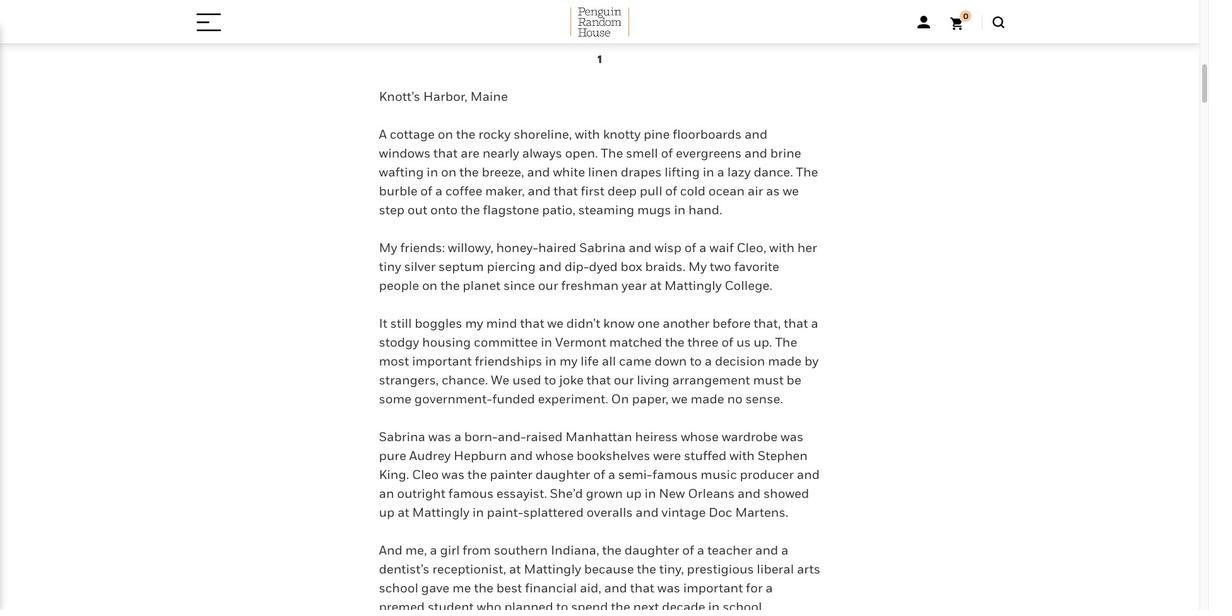 Task type: locate. For each thing, give the bounding box(es) containing it.
0 horizontal spatial sabrina
[[379, 430, 425, 445]]

first
[[581, 184, 605, 199]]

0 horizontal spatial our
[[538, 278, 558, 293]]

mattingly
[[665, 278, 722, 293], [412, 505, 470, 521], [524, 562, 581, 577]]

daughter up 'tiny,' at the bottom right of the page
[[625, 543, 679, 558]]

student
[[428, 600, 474, 611]]

a up liberal
[[781, 543, 788, 558]]

know
[[603, 316, 635, 331]]

the down brine
[[796, 165, 818, 180]]

the up the 'linen'
[[601, 146, 623, 161]]

the up because
[[602, 543, 622, 558]]

2 vertical spatial with
[[729, 449, 755, 464]]

made
[[768, 354, 802, 369], [691, 392, 724, 407]]

we right paper,
[[672, 392, 688, 407]]

grown
[[586, 487, 623, 502]]

to left joke
[[544, 373, 556, 388]]

0 horizontal spatial my
[[379, 240, 397, 256]]

1 vertical spatial up
[[379, 505, 395, 521]]

decade
[[662, 600, 705, 611]]

1 vertical spatial to
[[544, 373, 556, 388]]

favorite
[[734, 259, 779, 274]]

0 horizontal spatial whose
[[536, 449, 574, 464]]

0 vertical spatial my
[[379, 240, 397, 256]]

a left girl
[[430, 543, 437, 558]]

paint-
[[487, 505, 523, 521]]

important down prestigious
[[683, 581, 743, 596]]

0 vertical spatial whose
[[681, 430, 719, 445]]

my left mind
[[465, 316, 483, 331]]

brine
[[770, 146, 801, 161]]

windows
[[379, 146, 430, 161]]

committee
[[474, 335, 538, 350]]

1 vertical spatial famous
[[448, 487, 494, 502]]

1 horizontal spatial sabrina
[[579, 240, 626, 256]]

outright
[[397, 487, 445, 502]]

1 horizontal spatial with
[[729, 449, 755, 464]]

deep
[[608, 184, 637, 199]]

the
[[601, 146, 623, 161], [796, 165, 818, 180], [775, 335, 797, 350]]

mattingly down two
[[665, 278, 722, 293]]

a up arrangement
[[705, 354, 712, 369]]

producer
[[740, 468, 794, 483]]

made down arrangement
[[691, 392, 724, 407]]

dip-
[[565, 259, 589, 274]]

teacher
[[707, 543, 752, 558]]

to down "financial"
[[556, 600, 568, 611]]

a left lazy
[[717, 165, 724, 180]]

stuffed
[[684, 449, 727, 464]]

in left paint-
[[473, 505, 484, 521]]

0 horizontal spatial at
[[398, 505, 409, 521]]

daughter inside "sabrina was a born-and-raised manhattan heiress whose wardrobe was pure audrey hepburn and whose bookshelves were stuffed with stephen king. cleo was the painter daughter of a semi-famous music producer and an outright famous essayist. she'd grown up in new orleans and showed up at mattingly in paint-splattered overalls and vintage doc martens."
[[536, 468, 590, 483]]

honey-
[[496, 240, 538, 256]]

a inside my friends: willowy, honey-haired sabrina and wisp of a waif cleo, with her tiny silver septum piercing and dip-dyed box braids. my two favorite people on the planet since our freshman year at mattingly college.
[[699, 240, 707, 256]]

1 horizontal spatial my
[[689, 259, 707, 274]]

people
[[379, 278, 419, 293]]

0 vertical spatial the
[[601, 146, 623, 161]]

my
[[465, 316, 483, 331], [560, 354, 578, 369]]

mattingly down outright
[[412, 505, 470, 521]]

of left us
[[722, 335, 733, 350]]

of up grown on the bottom
[[593, 468, 605, 483]]

to inside and me, a girl from southern indiana, the daughter of a teacher and a dentist's receptionist, at mattingly because the tiny, prestigious liberal arts school gave me the best financial aid, and that was important for a premed student who planned to spend the next decade in school.
[[556, 600, 568, 611]]

we
[[491, 373, 509, 388]]

pull
[[640, 184, 662, 199]]

important inside and me, a girl from southern indiana, the daughter of a teacher and a dentist's receptionist, at mattingly because the tiny, prestigious liberal arts school gave me the best financial aid, and that was important for a premed student who planned to spend the next decade in school.
[[683, 581, 743, 596]]

on down silver
[[422, 278, 437, 293]]

1 horizontal spatial daughter
[[625, 543, 679, 558]]

2 horizontal spatial we
[[783, 184, 799, 199]]

shopping cart image
[[950, 10, 972, 30]]

daughter
[[536, 468, 590, 483], [625, 543, 679, 558]]

0 horizontal spatial daughter
[[536, 468, 590, 483]]

2 vertical spatial mattingly
[[524, 562, 581, 577]]

mattingly up "financial"
[[524, 562, 581, 577]]

famous down hepburn
[[448, 487, 494, 502]]

1 horizontal spatial my
[[560, 354, 578, 369]]

1 vertical spatial at
[[398, 505, 409, 521]]

famous up new at bottom
[[653, 468, 698, 483]]

a left waif
[[699, 240, 707, 256]]

up down 'an' at the left bottom
[[379, 505, 395, 521]]

the up down
[[665, 335, 685, 350]]

0 horizontal spatial important
[[412, 354, 472, 369]]

haired
[[538, 240, 576, 256]]

the left 'tiny,' at the bottom right of the page
[[637, 562, 656, 577]]

0 vertical spatial sabrina
[[579, 240, 626, 256]]

made up be
[[768, 354, 802, 369]]

1 horizontal spatial mattingly
[[524, 562, 581, 577]]

1 vertical spatial our
[[614, 373, 634, 388]]

the up who
[[474, 581, 493, 596]]

girl
[[440, 543, 460, 558]]

at inside my friends: willowy, honey-haired sabrina and wisp of a waif cleo, with her tiny silver septum piercing and dip-dyed box braids. my two favorite people on the planet since our freshman year at mattingly college.
[[650, 278, 662, 293]]

with up open.
[[575, 127, 600, 142]]

the down are
[[459, 165, 479, 180]]

0 horizontal spatial famous
[[448, 487, 494, 502]]

2 vertical spatial on
[[422, 278, 437, 293]]

on right cottage
[[438, 127, 453, 142]]

rocky
[[478, 127, 511, 142]]

the right up.
[[775, 335, 797, 350]]

0 vertical spatial made
[[768, 354, 802, 369]]

at down braids.
[[650, 278, 662, 293]]

my up joke
[[560, 354, 578, 369]]

0 vertical spatial with
[[575, 127, 600, 142]]

in left the school.
[[708, 600, 720, 611]]

2 vertical spatial the
[[775, 335, 797, 350]]

one
[[638, 316, 660, 331]]

essayist.
[[497, 487, 547, 502]]

ocean
[[708, 184, 745, 199]]

our up on
[[614, 373, 634, 388]]

a
[[717, 165, 724, 180], [435, 184, 443, 199], [699, 240, 707, 256], [811, 316, 818, 331], [705, 354, 712, 369], [454, 430, 461, 445], [608, 468, 615, 483], [430, 543, 437, 558], [697, 543, 704, 558], [781, 543, 788, 558], [766, 581, 773, 596]]

daughter up she'd
[[536, 468, 590, 483]]

1 vertical spatial important
[[683, 581, 743, 596]]

came
[[619, 354, 652, 369]]

1 horizontal spatial our
[[614, 373, 634, 388]]

arts
[[797, 562, 820, 577]]

aid,
[[580, 581, 601, 596]]

in left new at bottom
[[645, 487, 656, 502]]

my up tiny
[[379, 240, 397, 256]]

her
[[797, 240, 817, 256]]

2 vertical spatial we
[[672, 392, 688, 407]]

0 vertical spatial we
[[783, 184, 799, 199]]

we right as
[[783, 184, 799, 199]]

a up onto
[[435, 184, 443, 199]]

1 vertical spatial mattingly
[[412, 505, 470, 521]]

most
[[379, 354, 409, 369]]

with inside "sabrina was a born-and-raised manhattan heiress whose wardrobe was pure audrey hepburn and whose bookshelves were stuffed with stephen king. cleo was the painter daughter of a semi-famous music producer and an outright famous essayist. she'd grown up in new orleans and showed up at mattingly in paint-splattered overalls and vintage doc martens."
[[729, 449, 755, 464]]

the inside it still boggles my mind that we didn't know one another before that, that a stodgy housing committee in vermont matched the three of us up. the most important friendships in my life all came down to a decision made by strangers, chance. we used to joke that our living arrangement must be some government-funded experiment. on paper, we made no sense.
[[775, 335, 797, 350]]

0 horizontal spatial up
[[379, 505, 395, 521]]

with down wardrobe
[[729, 449, 755, 464]]

was inside and me, a girl from southern indiana, the daughter of a teacher and a dentist's receptionist, at mattingly because the tiny, prestigious liberal arts school gave me the best financial aid, and that was important for a premed student who planned to spend the next decade in school.
[[657, 581, 680, 596]]

1 vertical spatial made
[[691, 392, 724, 407]]

always
[[522, 146, 562, 161]]

2 horizontal spatial with
[[769, 240, 795, 256]]

in down evergreens
[[703, 165, 714, 180]]

gave
[[421, 581, 450, 596]]

0 vertical spatial to
[[690, 354, 702, 369]]

flagstone
[[483, 203, 539, 218]]

important down housing
[[412, 354, 472, 369]]

drapes
[[621, 165, 662, 180]]

of up 'tiny,' at the bottom right of the page
[[682, 543, 694, 558]]

1 vertical spatial daughter
[[625, 543, 679, 558]]

at up best
[[509, 562, 521, 577]]

1 vertical spatial the
[[796, 165, 818, 180]]

vermont
[[555, 335, 606, 350]]

0 vertical spatial daughter
[[536, 468, 590, 483]]

mind
[[486, 316, 517, 331]]

she'd
[[550, 487, 583, 502]]

knotty
[[603, 127, 641, 142]]

2 vertical spatial at
[[509, 562, 521, 577]]

whose down raised
[[536, 449, 574, 464]]

0 horizontal spatial with
[[575, 127, 600, 142]]

of right wisp
[[684, 240, 696, 256]]

a up by
[[811, 316, 818, 331]]

year
[[622, 278, 647, 293]]

0 vertical spatial important
[[412, 354, 472, 369]]

we left didn't
[[547, 316, 563, 331]]

who
[[477, 600, 501, 611]]

to down "three"
[[690, 354, 702, 369]]

1 vertical spatial sabrina
[[379, 430, 425, 445]]

sabrina
[[579, 240, 626, 256], [379, 430, 425, 445]]

experiment.
[[538, 392, 608, 407]]

1 horizontal spatial made
[[768, 354, 802, 369]]

matched
[[609, 335, 662, 350]]

0 vertical spatial at
[[650, 278, 662, 293]]

that
[[433, 146, 458, 161], [554, 184, 578, 199], [520, 316, 544, 331], [784, 316, 808, 331], [587, 373, 611, 388], [630, 581, 654, 596]]

splattered
[[523, 505, 584, 521]]

sense.
[[746, 392, 783, 407]]

my left two
[[689, 259, 707, 274]]

0 horizontal spatial my
[[465, 316, 483, 331]]

and me, a girl from southern indiana, the daughter of a teacher and a dentist's receptionist, at mattingly because the tiny, prestigious liberal arts school gave me the best financial aid, and that was important for a premed student who planned to spend the next decade in school.
[[379, 543, 820, 611]]

2 vertical spatial to
[[556, 600, 568, 611]]

and-
[[498, 430, 526, 445]]

be
[[787, 373, 801, 388]]

0 vertical spatial famous
[[653, 468, 698, 483]]

at down outright
[[398, 505, 409, 521]]

maker,
[[485, 184, 525, 199]]

that right mind
[[520, 316, 544, 331]]

manhattan
[[566, 430, 632, 445]]

the down hepburn
[[468, 468, 487, 483]]

stodgy
[[379, 335, 419, 350]]

onto
[[430, 203, 458, 218]]

0 vertical spatial mattingly
[[665, 278, 722, 293]]

0 horizontal spatial we
[[547, 316, 563, 331]]

of down pine on the right top
[[661, 146, 673, 161]]

a up prestigious
[[697, 543, 704, 558]]

on up coffee
[[441, 165, 456, 180]]

stephen
[[758, 449, 808, 464]]

with
[[575, 127, 600, 142], [769, 240, 795, 256], [729, 449, 755, 464]]

the up are
[[456, 127, 476, 142]]

on inside my friends: willowy, honey-haired sabrina and wisp of a waif cleo, with her tiny silver septum piercing and dip-dyed box braids. my two favorite people on the planet since our freshman year at mattingly college.
[[422, 278, 437, 293]]

that up next
[[630, 581, 654, 596]]

our right since
[[538, 278, 558, 293]]

and
[[379, 543, 403, 558]]

1 horizontal spatial whose
[[681, 430, 719, 445]]

0 horizontal spatial made
[[691, 392, 724, 407]]

important
[[412, 354, 472, 369], [683, 581, 743, 596]]

of inside it still boggles my mind that we didn't know one another before that, that a stodgy housing committee in vermont matched the three of us up. the most important friendships in my life all came down to a decision made by strangers, chance. we used to joke that our living arrangement must be some government-funded experiment. on paper, we made no sense.
[[722, 335, 733, 350]]

was down 'tiny,' at the bottom right of the page
[[657, 581, 680, 596]]

up down the semi-
[[626, 487, 642, 502]]

sabrina up pure
[[379, 430, 425, 445]]

and
[[745, 127, 768, 142], [745, 146, 767, 161], [527, 165, 550, 180], [528, 184, 551, 199], [629, 240, 652, 256], [539, 259, 562, 274], [510, 449, 533, 464], [797, 468, 820, 483], [738, 487, 761, 502], [636, 505, 659, 521], [755, 543, 778, 558], [604, 581, 627, 596]]

with left her
[[769, 240, 795, 256]]

1 horizontal spatial famous
[[653, 468, 698, 483]]

some
[[379, 392, 411, 407]]

sabrina up dyed
[[579, 240, 626, 256]]

was up audrey
[[428, 430, 451, 445]]

the
[[456, 127, 476, 142], [459, 165, 479, 180], [461, 203, 480, 218], [440, 278, 460, 293], [665, 335, 685, 350], [468, 468, 487, 483], [602, 543, 622, 558], [637, 562, 656, 577], [474, 581, 493, 596], [611, 600, 630, 611]]

1 horizontal spatial important
[[683, 581, 743, 596]]

white
[[553, 165, 585, 180]]

spend
[[571, 600, 608, 611]]

lazy
[[727, 165, 751, 180]]

dyed
[[589, 259, 618, 274]]

a down bookshelves
[[608, 468, 615, 483]]

that right 'that,'
[[784, 316, 808, 331]]

living
[[637, 373, 669, 388]]

1 vertical spatial my
[[689, 259, 707, 274]]

2 horizontal spatial at
[[650, 278, 662, 293]]

1 horizontal spatial up
[[626, 487, 642, 502]]

0 vertical spatial our
[[538, 278, 558, 293]]

1 vertical spatial my
[[560, 354, 578, 369]]

1 vertical spatial we
[[547, 316, 563, 331]]

1 horizontal spatial at
[[509, 562, 521, 577]]

sabrina inside "sabrina was a born-and-raised manhattan heiress whose wardrobe was pure audrey hepburn and whose bookshelves were stuffed with stephen king. cleo was the painter daughter of a semi-famous music producer and an outright famous essayist. she'd grown up in new orleans and showed up at mattingly in paint-splattered overalls and vintage doc martens."
[[379, 430, 425, 445]]

premed
[[379, 600, 425, 611]]

air
[[748, 184, 763, 199]]

2 horizontal spatial mattingly
[[665, 278, 722, 293]]

daughter inside and me, a girl from southern indiana, the daughter of a teacher and a dentist's receptionist, at mattingly because the tiny, prestigious liberal arts school gave me the best financial aid, and that was important for a premed student who planned to spend the next decade in school.
[[625, 543, 679, 558]]

was
[[428, 430, 451, 445], [781, 430, 804, 445], [442, 468, 465, 483], [657, 581, 680, 596]]

born-
[[464, 430, 498, 445]]

the down "septum"
[[440, 278, 460, 293]]

it
[[379, 316, 387, 331]]

0 horizontal spatial mattingly
[[412, 505, 470, 521]]

in inside and me, a girl from southern indiana, the daughter of a teacher and a dentist's receptionist, at mattingly because the tiny, prestigious liberal arts school gave me the best financial aid, and that was important for a premed student who planned to spend the next decade in school.
[[708, 600, 720, 611]]

1 vertical spatial with
[[769, 240, 795, 256]]

whose up stuffed
[[681, 430, 719, 445]]



Task type: describe. For each thing, give the bounding box(es) containing it.
the inside it still boggles my mind that we didn't know one another before that, that a stodgy housing committee in vermont matched the three of us up. the most important friendships in my life all came down to a decision made by strangers, chance. we used to joke that our living arrangement must be some government-funded experiment. on paper, we made no sense.
[[665, 335, 685, 350]]

penguin random house image
[[570, 8, 629, 36]]

no
[[727, 392, 743, 407]]

1 horizontal spatial we
[[672, 392, 688, 407]]

financial
[[525, 581, 577, 596]]

raised
[[526, 430, 563, 445]]

1 vertical spatial on
[[441, 165, 456, 180]]

important inside it still boggles my mind that we didn't know one another before that, that a stodgy housing committee in vermont matched the three of us up. the most important friendships in my life all came down to a decision made by strangers, chance. we used to joke that our living arrangement must be some government-funded experiment. on paper, we made no sense.
[[412, 354, 472, 369]]

decision
[[715, 354, 765, 369]]

burble
[[379, 184, 418, 199]]

our inside my friends: willowy, honey-haired sabrina and wisp of a waif cleo, with her tiny silver septum piercing and dip-dyed box braids. my two favorite people on the planet since our freshman year at mattingly college.
[[538, 278, 558, 293]]

college.
[[725, 278, 772, 293]]

wardrobe
[[722, 430, 778, 445]]

that left are
[[433, 146, 458, 161]]

wafting
[[379, 165, 424, 180]]

before
[[712, 316, 751, 331]]

school
[[379, 581, 418, 596]]

from
[[463, 543, 491, 558]]

didn't
[[566, 316, 600, 331]]

hand.
[[689, 203, 722, 218]]

sabrina inside my friends: willowy, honey-haired sabrina and wisp of a waif cleo, with her tiny silver septum piercing and dip-dyed box braids. my two favorite people on the planet since our freshman year at mattingly college.
[[579, 240, 626, 256]]

because
[[584, 562, 634, 577]]

heiress
[[635, 430, 678, 445]]

with inside a cottage on the rocky shoreline, with knotty pine floorboards and windows that are nearly always open. the smell of evergreens and brine wafting in on the breeze, and white linen drapes lifting in a lazy dance. the burble of a coffee maker, and that first deep pull of cold ocean air as we step out onto the flagstone patio, steaming mugs in hand.
[[575, 127, 600, 142]]

prestigious
[[687, 562, 754, 577]]

waif
[[709, 240, 734, 256]]

that,
[[754, 316, 781, 331]]

the left next
[[611, 600, 630, 611]]

out
[[408, 203, 427, 218]]

patio,
[[542, 203, 575, 218]]

on
[[611, 392, 629, 407]]

0 vertical spatial my
[[465, 316, 483, 331]]

search image
[[992, 16, 1004, 28]]

freshman
[[561, 278, 619, 293]]

audrey
[[409, 449, 451, 464]]

are
[[461, 146, 480, 161]]

must
[[753, 373, 784, 388]]

nearly
[[483, 146, 519, 161]]

new
[[659, 487, 685, 502]]

willowy,
[[448, 240, 493, 256]]

shoreline,
[[514, 127, 572, 142]]

me
[[452, 581, 471, 596]]

smell
[[626, 146, 658, 161]]

cold
[[680, 184, 706, 199]]

coffee
[[446, 184, 482, 199]]

sabrina was a born-and-raised manhattan heiress whose wardrobe was pure audrey hepburn and whose bookshelves were stuffed with stephen king. cleo was the painter daughter of a semi-famous music producer and an outright famous essayist. she'd grown up in new orleans and showed up at mattingly in paint-splattered overalls and vintage doc martens.
[[379, 430, 820, 521]]

tiny
[[379, 259, 401, 274]]

1
[[597, 51, 602, 66]]

a right for
[[766, 581, 773, 596]]

we inside a cottage on the rocky shoreline, with knotty pine floorboards and windows that are nearly always open. the smell of evergreens and brine wafting in on the breeze, and white linen drapes lifting in a lazy dance. the burble of a coffee maker, and that first deep pull of cold ocean air as we step out onto the flagstone patio, steaming mugs in hand.
[[783, 184, 799, 199]]

martens.
[[735, 505, 788, 521]]

that inside and me, a girl from southern indiana, the daughter of a teacher and a dentist's receptionist, at mattingly because the tiny, prestigious liberal arts school gave me the best financial aid, and that was important for a premed student who planned to spend the next decade in school.
[[630, 581, 654, 596]]

was right cleo
[[442, 468, 465, 483]]

down
[[655, 354, 687, 369]]

of inside my friends: willowy, honey-haired sabrina and wisp of a waif cleo, with her tiny silver septum piercing and dip-dyed box braids. my two favorite people on the planet since our freshman year at mattingly college.
[[684, 240, 696, 256]]

life
[[581, 354, 599, 369]]

boggles
[[415, 316, 462, 331]]

mugs
[[637, 203, 671, 218]]

as
[[766, 184, 780, 199]]

by
[[805, 354, 819, 369]]

that down white at the left of page
[[554, 184, 578, 199]]

liberal
[[757, 562, 794, 577]]

piercing
[[487, 259, 536, 274]]

sign in image
[[917, 16, 930, 28]]

0 vertical spatial up
[[626, 487, 642, 502]]

of inside "sabrina was a born-and-raised manhattan heiress whose wardrobe was pure audrey hepburn and whose bookshelves were stuffed with stephen king. cleo was the painter daughter of a semi-famous music producer and an outright famous essayist. she'd grown up in new orleans and showed up at mattingly in paint-splattered overalls and vintage doc martens."
[[593, 468, 605, 483]]

chance.
[[442, 373, 488, 388]]

0 vertical spatial on
[[438, 127, 453, 142]]

joke
[[559, 373, 584, 388]]

floorboards
[[673, 127, 742, 142]]

1 vertical spatial whose
[[536, 449, 574, 464]]

used
[[512, 373, 541, 388]]

for
[[746, 581, 763, 596]]

indiana,
[[551, 543, 599, 558]]

wisp
[[655, 240, 682, 256]]

mattingly inside "sabrina was a born-and-raised manhattan heiress whose wardrobe was pure audrey hepburn and whose bookshelves were stuffed with stephen king. cleo was the painter daughter of a semi-famous music producer and an outright famous essayist. she'd grown up in new orleans and showed up at mattingly in paint-splattered overalls and vintage doc martens."
[[412, 505, 470, 521]]

another
[[663, 316, 710, 331]]

linen
[[588, 165, 618, 180]]

that down life
[[587, 373, 611, 388]]

knott's
[[379, 89, 420, 104]]

dance.
[[754, 165, 793, 180]]

at inside and me, a girl from southern indiana, the daughter of a teacher and a dentist's receptionist, at mattingly because the tiny, prestigious liberal arts school gave me the best financial aid, and that was important for a premed student who planned to spend the next decade in school.
[[509, 562, 521, 577]]

of right pull
[[665, 184, 677, 199]]

bookshelves
[[577, 449, 650, 464]]

southern
[[494, 543, 548, 558]]

painter
[[490, 468, 533, 483]]

of inside and me, a girl from southern indiana, the daughter of a teacher and a dentist's receptionist, at mattingly because the tiny, prestigious liberal arts school gave me the best financial aid, and that was important for a premed student who planned to spend the next decade in school.
[[682, 543, 694, 558]]

our inside it still boggles my mind that we didn't know one another before that, that a stodgy housing committee in vermont matched the three of us up. the most important friendships in my life all came down to a decision made by strangers, chance. we used to joke that our living arrangement must be some government-funded experiment. on paper, we made no sense.
[[614, 373, 634, 388]]

doc
[[709, 505, 732, 521]]

me,
[[405, 543, 427, 558]]

the inside "sabrina was a born-and-raised manhattan heiress whose wardrobe was pure audrey hepburn and whose bookshelves were stuffed with stephen king. cleo was the painter daughter of a semi-famous music producer and an outright famous essayist. she'd grown up in new orleans and showed up at mattingly in paint-splattered overalls and vintage doc martens."
[[468, 468, 487, 483]]

the down coffee
[[461, 203, 480, 218]]

evergreens
[[676, 146, 742, 161]]

in down cold
[[674, 203, 686, 218]]

steaming
[[578, 203, 634, 218]]

at inside "sabrina was a born-and-raised manhattan heiress whose wardrobe was pure audrey hepburn and whose bookshelves were stuffed with stephen king. cleo was the painter daughter of a semi-famous music producer and an outright famous essayist. she'd grown up in new orleans and showed up at mattingly in paint-splattered overalls and vintage doc martens."
[[398, 505, 409, 521]]

cleo,
[[737, 240, 766, 256]]

was up stephen at the right of page
[[781, 430, 804, 445]]

in down 'vermont'
[[545, 354, 557, 369]]

lifting
[[665, 165, 700, 180]]

dentist's
[[379, 562, 429, 577]]

maine
[[470, 89, 508, 104]]

a left born-
[[454, 430, 461, 445]]

all
[[602, 354, 616, 369]]

two
[[710, 259, 731, 274]]

vintage
[[662, 505, 706, 521]]

the inside my friends: willowy, honey-haired sabrina and wisp of a waif cleo, with her tiny silver septum piercing and dip-dyed box braids. my two favorite people on the planet since our freshman year at mattingly college.
[[440, 278, 460, 293]]

semi-
[[618, 468, 653, 483]]

cleo
[[412, 468, 439, 483]]

in right the wafting
[[427, 165, 438, 180]]

of up out on the top
[[421, 184, 432, 199]]

with inside my friends: willowy, honey-haired sabrina and wisp of a waif cleo, with her tiny silver septum piercing and dip-dyed box braids. my two favorite people on the planet since our freshman year at mattingly college.
[[769, 240, 795, 256]]

mattingly inside and me, a girl from southern indiana, the daughter of a teacher and a dentist's receptionist, at mattingly because the tiny, prestigious liberal arts school gave me the best financial aid, and that was important for a premed student who planned to spend the next decade in school.
[[524, 562, 581, 577]]

since
[[504, 278, 535, 293]]

mattingly inside my friends: willowy, honey-haired sabrina and wisp of a waif cleo, with her tiny silver septum piercing and dip-dyed box braids. my two favorite people on the planet since our freshman year at mattingly college.
[[665, 278, 722, 293]]

in left 'vermont'
[[541, 335, 552, 350]]

us
[[736, 335, 751, 350]]

friends:
[[400, 240, 445, 256]]



Task type: vqa. For each thing, say whether or not it's contained in the screenshot.
GET
no



